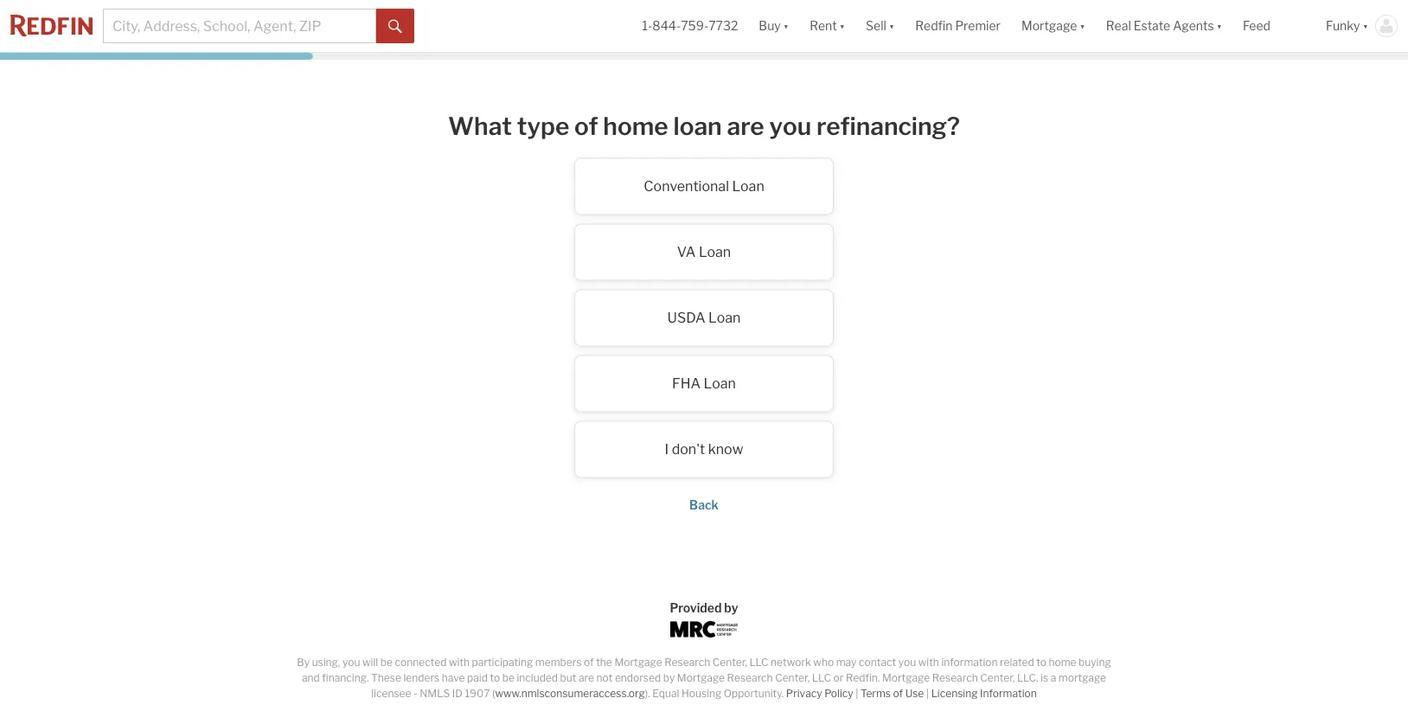 Task type: describe. For each thing, give the bounding box(es) containing it.
buy ▾
[[759, 18, 789, 33]]

real estate agents ▾ button
[[1096, 0, 1233, 52]]

▾ for buy ▾
[[784, 18, 789, 33]]

www.nmlsconsumeraccess.org link
[[495, 687, 645, 700]]

i
[[665, 441, 669, 458]]

conventional loan
[[644, 178, 765, 195]]

back
[[690, 498, 719, 513]]

fha loan
[[672, 375, 736, 392]]

llc.
[[1017, 672, 1039, 684]]

1 horizontal spatial research
[[727, 672, 773, 684]]

or
[[834, 672, 844, 684]]

funky
[[1326, 18, 1361, 33]]

mortgage inside dropdown button
[[1022, 18, 1077, 33]]

by using, you will be connected with participating members of the mortgage research center, llc network who may contact you with information related to home buying and financing. these lenders have paid to be included but are not endorsed by mortgage research center, llc or redfin. mortgage research center, llc. is a mortgage licensee - nmls id 1907 (
[[297, 656, 1111, 700]]

buying
[[1079, 656, 1111, 669]]

the
[[596, 656, 612, 669]]

▾ for sell ▾
[[889, 18, 895, 33]]

0 horizontal spatial llc
[[750, 656, 769, 669]]

back button
[[690, 498, 719, 513]]

loan for va loan
[[699, 244, 731, 260]]

mortgage ▾ button
[[1011, 0, 1096, 52]]

www.nmlsconsumeraccess.org ). equal housing opportunity. privacy policy | terms of use | licensing information
[[495, 687, 1037, 700]]

rent ▾ button
[[800, 0, 856, 52]]

1 horizontal spatial by
[[724, 600, 739, 615]]

7732
[[709, 18, 738, 33]]

mortgage ▾
[[1022, 18, 1086, 33]]

who
[[814, 656, 834, 669]]

using,
[[312, 656, 340, 669]]

usda loan
[[668, 309, 741, 326]]

provided by
[[670, 600, 739, 615]]

included
[[517, 672, 558, 684]]

nmls
[[420, 687, 450, 700]]

these
[[371, 672, 401, 684]]

feed
[[1243, 18, 1271, 33]]

sell ▾ button
[[866, 0, 895, 52]]

type
[[517, 111, 570, 141]]

buy ▾ button
[[759, 0, 789, 52]]

paid
[[467, 672, 488, 684]]

-
[[414, 687, 418, 700]]

opportunity.
[[724, 687, 784, 700]]

related
[[1000, 656, 1034, 669]]

844-
[[653, 18, 681, 33]]

information
[[980, 687, 1037, 700]]

real estate agents ▾ link
[[1106, 0, 1223, 52]]

home inside the by using, you will be connected with participating members of the mortgage research center, llc network who may contact you with information related to home buying and financing. these lenders have paid to be included but are not endorsed by mortgage research center, llc or redfin. mortgage research center, llc. is a mortgage licensee - nmls id 1907 (
[[1049, 656, 1077, 669]]

mortgage up use
[[882, 672, 930, 684]]

equal
[[653, 687, 680, 700]]

1 horizontal spatial to
[[1037, 656, 1047, 669]]

fha
[[672, 375, 701, 392]]

0 vertical spatial of
[[575, 111, 598, 141]]

sell ▾ button
[[856, 0, 905, 52]]

rent ▾ button
[[810, 0, 845, 52]]

(
[[492, 687, 495, 700]]

▾ for rent ▾
[[840, 18, 845, 33]]

connected
[[395, 656, 447, 669]]

1 horizontal spatial center,
[[775, 672, 810, 684]]

feed button
[[1233, 0, 1316, 52]]

privacy
[[786, 687, 822, 700]]

).
[[645, 687, 650, 700]]

real estate agents ▾
[[1106, 18, 1223, 33]]

▾ inside dropdown button
[[1217, 18, 1223, 33]]

privacy policy link
[[786, 687, 854, 700]]

licensing information link
[[931, 687, 1037, 700]]

mortgage
[[1059, 672, 1107, 684]]

is
[[1041, 672, 1049, 684]]

▾ for mortgage ▾
[[1080, 18, 1086, 33]]

have
[[442, 672, 465, 684]]

will
[[363, 656, 378, 669]]

2 with from the left
[[919, 656, 939, 669]]

licensee
[[371, 687, 411, 700]]

1-844-759-7732 link
[[642, 18, 738, 33]]

members
[[535, 656, 582, 669]]

1-
[[642, 18, 653, 33]]

rent ▾
[[810, 18, 845, 33]]

1907
[[465, 687, 490, 700]]

of for will
[[584, 656, 594, 669]]

2 you from the left
[[899, 656, 916, 669]]

provided
[[670, 600, 722, 615]]

mortgage up endorsed
[[615, 656, 662, 669]]

0 vertical spatial be
[[380, 656, 393, 669]]

conventional
[[644, 178, 729, 195]]

usda
[[668, 309, 706, 326]]



Task type: vqa. For each thing, say whether or not it's contained in the screenshot.
Equal
yes



Task type: locate. For each thing, give the bounding box(es) containing it.
information
[[942, 656, 998, 669]]

mortgage ▾ button
[[1022, 0, 1086, 52]]

of for housing
[[893, 687, 903, 700]]

what type of home loan are you refinancing? option group
[[358, 158, 1050, 478]]

you right contact
[[899, 656, 916, 669]]

0 horizontal spatial be
[[380, 656, 393, 669]]

loan
[[674, 111, 722, 141]]

loan for usda loan
[[709, 309, 741, 326]]

buy
[[759, 18, 781, 33]]

licensing
[[931, 687, 978, 700]]

www.nmlsconsumeraccess.org
[[495, 687, 645, 700]]

home left loan
[[603, 111, 668, 141]]

1-844-759-7732
[[642, 18, 738, 33]]

a
[[1051, 672, 1057, 684]]

network
[[771, 656, 811, 669]]

0 horizontal spatial |
[[856, 687, 859, 700]]

center, up opportunity.
[[713, 656, 747, 669]]

not
[[597, 672, 613, 684]]

redfin premier button
[[905, 0, 1011, 52]]

and
[[302, 672, 320, 684]]

1 horizontal spatial are
[[727, 111, 764, 141]]

lenders
[[404, 672, 440, 684]]

1 | from the left
[[856, 687, 859, 700]]

don't
[[672, 441, 705, 458]]

research
[[665, 656, 710, 669], [727, 672, 773, 684], [932, 672, 978, 684]]

to
[[1037, 656, 1047, 669], [490, 672, 500, 684]]

1 horizontal spatial with
[[919, 656, 939, 669]]

loan right the usda
[[709, 309, 741, 326]]

with up use
[[919, 656, 939, 669]]

▾ right funky at the top right of page
[[1363, 18, 1369, 33]]

City, Address, School, Agent, ZIP search field
[[103, 9, 376, 43]]

6 ▾ from the left
[[1363, 18, 1369, 33]]

llc up 'privacy policy' link
[[812, 672, 831, 684]]

3 ▾ from the left
[[889, 18, 895, 33]]

be up these
[[380, 656, 393, 669]]

terms
[[861, 687, 891, 700]]

real
[[1106, 18, 1131, 33]]

you up financing.
[[343, 656, 360, 669]]

center, down network on the bottom right of page
[[775, 672, 810, 684]]

0 horizontal spatial with
[[449, 656, 470, 669]]

sell
[[866, 18, 887, 33]]

of right type at left
[[575, 111, 598, 141]]

▾ right agents
[[1217, 18, 1223, 33]]

1 vertical spatial to
[[490, 672, 500, 684]]

2 horizontal spatial center,
[[980, 672, 1015, 684]]

id
[[452, 687, 463, 700]]

0 horizontal spatial are
[[579, 672, 594, 684]]

2 vertical spatial of
[[893, 687, 903, 700]]

research up licensing
[[932, 672, 978, 684]]

5 ▾ from the left
[[1217, 18, 1223, 33]]

mortgage left 'real'
[[1022, 18, 1077, 33]]

sell ▾
[[866, 18, 895, 33]]

be down participating
[[502, 672, 515, 684]]

to up 'is'
[[1037, 656, 1047, 669]]

1 with from the left
[[449, 656, 470, 669]]

of left the
[[584, 656, 594, 669]]

are right loan
[[727, 111, 764, 141]]

funky ▾
[[1326, 18, 1369, 33]]

1 horizontal spatial |
[[927, 687, 929, 700]]

1 ▾ from the left
[[784, 18, 789, 33]]

1 horizontal spatial home
[[1049, 656, 1077, 669]]

center, up information
[[980, 672, 1015, 684]]

va
[[677, 244, 696, 260]]

1 horizontal spatial be
[[502, 672, 515, 684]]

financing.
[[322, 672, 369, 684]]

buy ▾ button
[[749, 0, 800, 52]]

but
[[560, 672, 577, 684]]

submit search image
[[388, 20, 402, 34]]

1 vertical spatial are
[[579, 672, 594, 684]]

rent
[[810, 18, 837, 33]]

4 ▾ from the left
[[1080, 18, 1086, 33]]

759-
[[681, 18, 709, 33]]

research up opportunity.
[[727, 672, 773, 684]]

0 vertical spatial home
[[603, 111, 668, 141]]

1 vertical spatial llc
[[812, 672, 831, 684]]

you refinancing?
[[770, 111, 960, 141]]

▾ right 'buy'
[[784, 18, 789, 33]]

use
[[906, 687, 924, 700]]

loan
[[732, 178, 765, 195], [699, 244, 731, 260], [709, 309, 741, 326], [704, 375, 736, 392]]

0 vertical spatial llc
[[750, 656, 769, 669]]

agents
[[1173, 18, 1214, 33]]

0 horizontal spatial you
[[343, 656, 360, 669]]

▾ left 'real'
[[1080, 18, 1086, 33]]

▾ right sell
[[889, 18, 895, 33]]

1 vertical spatial of
[[584, 656, 594, 669]]

| right use
[[927, 687, 929, 700]]

▾ right rent
[[840, 18, 845, 33]]

1 vertical spatial be
[[502, 672, 515, 684]]

2 ▾ from the left
[[840, 18, 845, 33]]

by up the mortgage research center image
[[724, 600, 739, 615]]

may
[[836, 656, 857, 669]]

0 horizontal spatial by
[[663, 672, 675, 684]]

0 horizontal spatial research
[[665, 656, 710, 669]]

| down redfin.
[[856, 687, 859, 700]]

by
[[724, 600, 739, 615], [663, 672, 675, 684]]

loan right fha in the bottom of the page
[[704, 375, 736, 392]]

home
[[603, 111, 668, 141], [1049, 656, 1077, 669]]

policy
[[825, 687, 854, 700]]

loan right va
[[699, 244, 731, 260]]

of left use
[[893, 687, 903, 700]]

loan for fha loan
[[704, 375, 736, 392]]

▾ for funky ▾
[[1363, 18, 1369, 33]]

mortgage research center image
[[671, 621, 738, 638]]

2 | from the left
[[927, 687, 929, 700]]

of
[[575, 111, 598, 141], [584, 656, 594, 669], [893, 687, 903, 700]]

by
[[297, 656, 310, 669]]

i don't know
[[665, 441, 744, 458]]

|
[[856, 687, 859, 700], [927, 687, 929, 700]]

endorsed
[[615, 672, 661, 684]]

home up a
[[1049, 656, 1077, 669]]

1 horizontal spatial you
[[899, 656, 916, 669]]

mortgage
[[1022, 18, 1077, 33], [615, 656, 662, 669], [677, 672, 725, 684], [882, 672, 930, 684]]

housing
[[682, 687, 722, 700]]

loan right conventional
[[732, 178, 765, 195]]

know
[[708, 441, 744, 458]]

mortgage up housing
[[677, 672, 725, 684]]

2 horizontal spatial research
[[932, 672, 978, 684]]

with up have
[[449, 656, 470, 669]]

1 vertical spatial home
[[1049, 656, 1077, 669]]

of inside the by using, you will be connected with participating members of the mortgage research center, llc network who may contact you with information related to home buying and financing. these lenders have paid to be included but are not endorsed by mortgage research center, llc or redfin. mortgage research center, llc. is a mortgage licensee - nmls id 1907 (
[[584, 656, 594, 669]]

loan for conventional loan
[[732, 178, 765, 195]]

to up the (
[[490, 672, 500, 684]]

0 vertical spatial by
[[724, 600, 739, 615]]

0 horizontal spatial home
[[603, 111, 668, 141]]

0 horizontal spatial center,
[[713, 656, 747, 669]]

by up the equal
[[663, 672, 675, 684]]

contact
[[859, 656, 896, 669]]

▾
[[784, 18, 789, 33], [840, 18, 845, 33], [889, 18, 895, 33], [1080, 18, 1086, 33], [1217, 18, 1223, 33], [1363, 18, 1369, 33]]

1 horizontal spatial llc
[[812, 672, 831, 684]]

are left not
[[579, 672, 594, 684]]

0 vertical spatial to
[[1037, 656, 1047, 669]]

1 vertical spatial by
[[663, 672, 675, 684]]

you
[[343, 656, 360, 669], [899, 656, 916, 669]]

1 you from the left
[[343, 656, 360, 669]]

premier
[[956, 18, 1001, 33]]

are inside the by using, you will be connected with participating members of the mortgage research center, llc network who may contact you with information related to home buying and financing. these lenders have paid to be included but are not endorsed by mortgage research center, llc or redfin. mortgage research center, llc. is a mortgage licensee - nmls id 1907 (
[[579, 672, 594, 684]]

llc up opportunity.
[[750, 656, 769, 669]]

by inside the by using, you will be connected with participating members of the mortgage research center, llc network who may contact you with information related to home buying and financing. these lenders have paid to be included but are not endorsed by mortgage research center, llc or redfin. mortgage research center, llc. is a mortgage licensee - nmls id 1907 (
[[663, 672, 675, 684]]

are
[[727, 111, 764, 141], [579, 672, 594, 684]]

0 vertical spatial are
[[727, 111, 764, 141]]

va loan
[[677, 244, 731, 260]]

what
[[448, 111, 512, 141]]

redfin.
[[846, 672, 880, 684]]

what type of home loan are you refinancing?
[[448, 111, 960, 141]]

0 horizontal spatial to
[[490, 672, 500, 684]]

research up housing
[[665, 656, 710, 669]]

redfin premier
[[916, 18, 1001, 33]]



